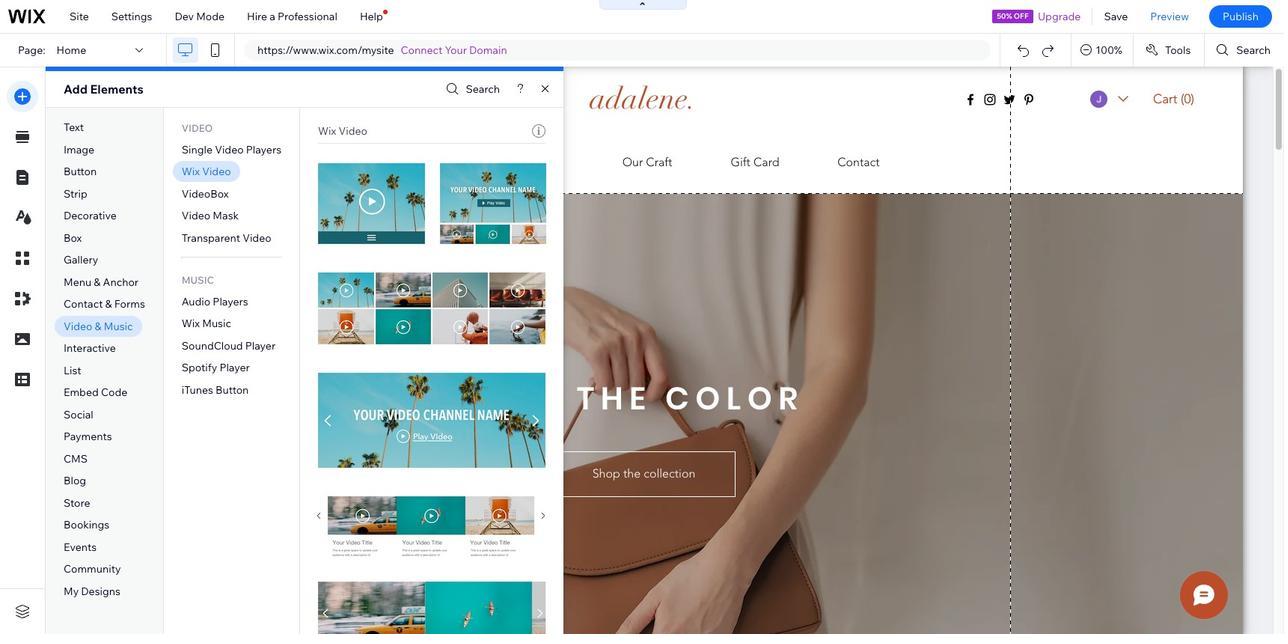 Task type: vqa. For each thing, say whether or not it's contained in the screenshot.
book button
no



Task type: describe. For each thing, give the bounding box(es) containing it.
contact
[[64, 297, 103, 311]]

videobox
[[182, 187, 229, 200]]

cms
[[64, 452, 88, 466]]

your
[[445, 43, 467, 57]]

preview button
[[1140, 0, 1201, 33]]

embed code
[[64, 386, 127, 399]]

50%
[[997, 11, 1013, 21]]

dev mode
[[175, 10, 225, 23]]

dev
[[175, 10, 194, 23]]

my designs
[[64, 585, 121, 598]]

soundcloud
[[182, 339, 243, 353]]

https://www.wix.com/mysite
[[258, 43, 394, 57]]

add elements
[[64, 82, 144, 97]]

gallery
[[64, 253, 98, 267]]

publish
[[1223, 10, 1259, 23]]

100% button
[[1072, 34, 1134, 67]]

add
[[64, 82, 88, 97]]

player for spotify player
[[220, 361, 250, 375]]

2 vertical spatial wix
[[182, 317, 200, 330]]

0 vertical spatial wix
[[318, 124, 336, 138]]

music down audio players
[[202, 317, 231, 330]]

menu & anchor
[[64, 275, 139, 289]]

hire
[[247, 10, 267, 23]]

player for soundcloud player
[[245, 339, 276, 353]]

save
[[1105, 10, 1129, 23]]

image
[[64, 143, 94, 156]]

1 vertical spatial players
[[213, 295, 248, 308]]

itunes button
[[182, 383, 249, 397]]

spotify player
[[182, 361, 250, 375]]

transparent
[[182, 231, 240, 245]]

community
[[64, 563, 121, 576]]

text
[[64, 121, 84, 134]]

video mask
[[182, 209, 239, 223]]

social
[[64, 408, 93, 421]]

& for video
[[95, 320, 102, 333]]

0 vertical spatial players
[[246, 143, 282, 156]]

1 vertical spatial search button
[[443, 78, 500, 100]]

& for contact
[[105, 297, 112, 311]]

50% off
[[997, 11, 1029, 21]]

1 vertical spatial wix
[[182, 165, 200, 178]]

domain
[[470, 43, 507, 57]]

https://www.wix.com/mysite connect your domain
[[258, 43, 507, 57]]

forms
[[114, 297, 145, 311]]

interactive
[[64, 342, 116, 355]]

transparent video
[[182, 231, 272, 245]]



Task type: locate. For each thing, give the bounding box(es) containing it.
&
[[94, 275, 101, 289], [105, 297, 112, 311], [95, 320, 102, 333]]

list
[[64, 364, 81, 377]]

a
[[270, 10, 275, 23]]

save button
[[1094, 0, 1140, 33]]

1 horizontal spatial wix video
[[318, 124, 368, 138]]

1 horizontal spatial search button
[[1206, 34, 1285, 67]]

box
[[64, 231, 82, 245]]

events
[[64, 541, 97, 554]]

2 vertical spatial &
[[95, 320, 102, 333]]

search down the publish
[[1237, 43, 1271, 57]]

strip
[[64, 187, 87, 200]]

video & music
[[64, 320, 133, 333]]

100%
[[1096, 43, 1123, 57]]

tools
[[1166, 43, 1192, 57]]

players
[[246, 143, 282, 156], [213, 295, 248, 308]]

music
[[182, 274, 214, 286], [202, 317, 231, 330], [104, 320, 133, 333]]

upgrade
[[1038, 10, 1082, 23]]

decorative
[[64, 209, 117, 223]]

settings
[[111, 10, 152, 23]]

0 horizontal spatial search
[[466, 82, 500, 96]]

players right single
[[246, 143, 282, 156]]

menu
[[64, 275, 92, 289]]

1 vertical spatial search
[[466, 82, 500, 96]]

contact & forms
[[64, 297, 145, 311]]

designs
[[81, 585, 121, 598]]

professional
[[278, 10, 338, 23]]

video
[[182, 122, 213, 134], [339, 124, 368, 138], [215, 143, 244, 156], [202, 165, 231, 178], [182, 209, 211, 223], [243, 231, 272, 245], [64, 320, 92, 333]]

0 vertical spatial search
[[1237, 43, 1271, 57]]

hire a professional
[[247, 10, 338, 23]]

& left forms
[[105, 297, 112, 311]]

itunes
[[182, 383, 213, 397]]

0 vertical spatial button
[[64, 165, 97, 178]]

0 vertical spatial player
[[245, 339, 276, 353]]

search down domain
[[466, 82, 500, 96]]

home
[[57, 43, 86, 57]]

preview
[[1151, 10, 1190, 23]]

search button
[[1206, 34, 1285, 67], [443, 78, 500, 100]]

anchor
[[103, 275, 139, 289]]

button down image
[[64, 165, 97, 178]]

blog
[[64, 474, 86, 488]]

0 vertical spatial wix video
[[318, 124, 368, 138]]

search button down publish button
[[1206, 34, 1285, 67]]

search
[[1237, 43, 1271, 57], [466, 82, 500, 96]]

1 vertical spatial &
[[105, 297, 112, 311]]

publish button
[[1210, 5, 1273, 28]]

elements
[[90, 82, 144, 97]]

wix music
[[182, 317, 231, 330]]

connect
[[401, 43, 443, 57]]

my
[[64, 585, 79, 598]]

1 vertical spatial button
[[216, 383, 249, 397]]

search button down your
[[443, 78, 500, 100]]

spotify
[[182, 361, 217, 375]]

wix video
[[318, 124, 368, 138], [182, 165, 231, 178]]

audio
[[182, 295, 211, 308]]

player
[[245, 339, 276, 353], [220, 361, 250, 375]]

0 horizontal spatial button
[[64, 165, 97, 178]]

music up audio
[[182, 274, 214, 286]]

code
[[101, 386, 127, 399]]

audio players
[[182, 295, 248, 308]]

1 horizontal spatial button
[[216, 383, 249, 397]]

music down forms
[[104, 320, 133, 333]]

payments
[[64, 430, 112, 444]]

1 vertical spatial wix video
[[182, 165, 231, 178]]

0 horizontal spatial wix video
[[182, 165, 231, 178]]

mode
[[196, 10, 225, 23]]

off
[[1014, 11, 1029, 21]]

site
[[70, 10, 89, 23]]

0 vertical spatial search button
[[1206, 34, 1285, 67]]

single
[[182, 143, 213, 156]]

store
[[64, 496, 90, 510]]

soundcloud player
[[182, 339, 276, 353]]

1 horizontal spatial search
[[1237, 43, 1271, 57]]

bookings
[[64, 518, 110, 532]]

mask
[[213, 209, 239, 223]]

players up wix music
[[213, 295, 248, 308]]

0 vertical spatial &
[[94, 275, 101, 289]]

tools button
[[1134, 34, 1205, 67]]

player down soundcloud player
[[220, 361, 250, 375]]

wix
[[318, 124, 336, 138], [182, 165, 200, 178], [182, 317, 200, 330]]

help
[[360, 10, 383, 23]]

1 vertical spatial player
[[220, 361, 250, 375]]

embed
[[64, 386, 99, 399]]

& down contact & forms
[[95, 320, 102, 333]]

button
[[64, 165, 97, 178], [216, 383, 249, 397]]

& right menu
[[94, 275, 101, 289]]

0 horizontal spatial search button
[[443, 78, 500, 100]]

single video players
[[182, 143, 282, 156]]

& for menu
[[94, 275, 101, 289]]

button down spotify player
[[216, 383, 249, 397]]

player right soundcloud
[[245, 339, 276, 353]]



